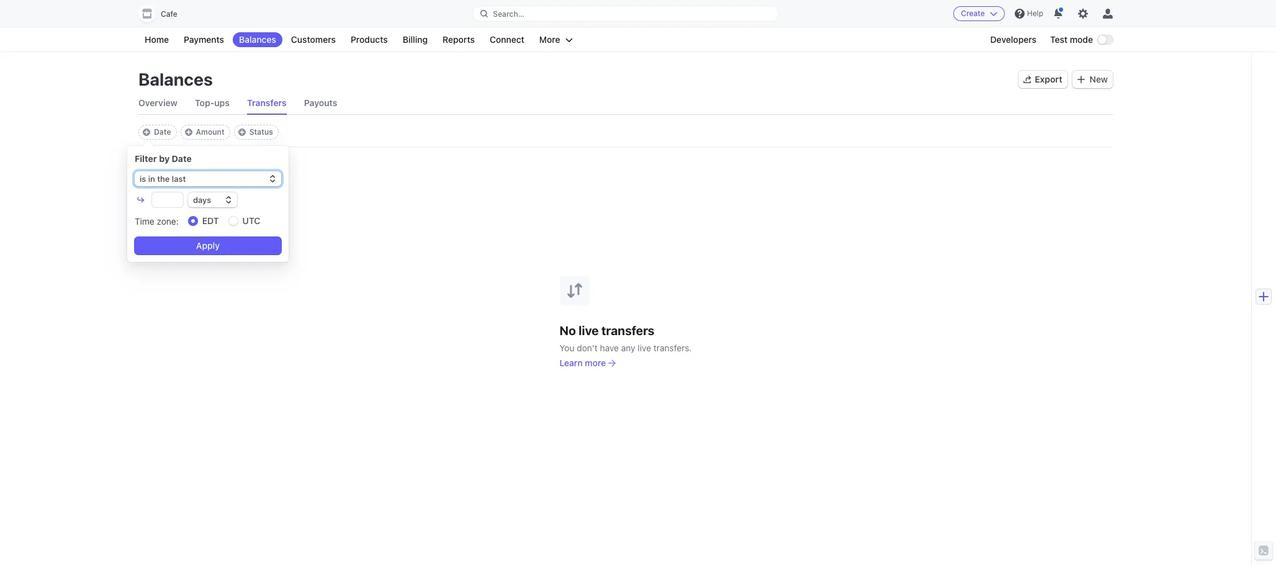 Task type: describe. For each thing, give the bounding box(es) containing it.
reports
[[443, 34, 475, 45]]

any
[[622, 343, 636, 353]]

learn more link
[[560, 357, 616, 369]]

more
[[540, 34, 561, 45]]

connect link
[[484, 32, 531, 47]]

test mode
[[1051, 34, 1094, 45]]

no live transfers
[[560, 323, 655, 338]]

overview link
[[138, 92, 178, 114]]

overview
[[138, 98, 178, 108]]

reports link
[[437, 32, 481, 47]]

cafe
[[161, 9, 177, 19]]

Search… text field
[[473, 6, 779, 21]]

don't
[[577, 343, 598, 353]]

time zone:
[[135, 216, 179, 226]]

transfers
[[247, 98, 287, 108]]

add date image
[[143, 129, 150, 136]]

have
[[600, 343, 619, 353]]

payments link
[[178, 32, 230, 47]]

1 horizontal spatial date
[[172, 153, 192, 164]]

svg image
[[1078, 76, 1085, 83]]

transfers
[[602, 323, 655, 338]]

connect
[[490, 34, 525, 45]]

you don't have any live transfers.
[[560, 343, 692, 353]]

new button
[[1073, 71, 1114, 88]]

export button
[[1019, 71, 1068, 88]]

0 vertical spatial live
[[579, 323, 599, 338]]

filter by date
[[135, 153, 192, 164]]

add amount image
[[185, 129, 192, 136]]

learn
[[560, 357, 583, 368]]

by
[[159, 153, 170, 164]]

top-ups
[[195, 98, 230, 108]]

zone:
[[157, 216, 179, 226]]

transfers link
[[247, 92, 287, 114]]

search…
[[493, 9, 525, 18]]

time
[[135, 216, 155, 226]]

create
[[962, 9, 986, 18]]

help
[[1028, 9, 1044, 18]]

payouts
[[304, 98, 338, 108]]

export
[[1035, 74, 1063, 84]]

new
[[1090, 74, 1109, 84]]

more
[[585, 357, 606, 368]]

edt
[[202, 216, 219, 226]]

no
[[560, 323, 576, 338]]

payments
[[184, 34, 224, 45]]

mode
[[1071, 34, 1094, 45]]

more button
[[533, 32, 579, 47]]

apply
[[196, 240, 220, 251]]

utc
[[243, 216, 261, 226]]

ups
[[214, 98, 230, 108]]

products link
[[345, 32, 394, 47]]

payouts link
[[304, 92, 338, 114]]



Task type: vqa. For each thing, say whether or not it's contained in the screenshot.
'DASHBOARD.'
no



Task type: locate. For each thing, give the bounding box(es) containing it.
None number field
[[152, 193, 183, 207]]

filter
[[135, 153, 157, 164]]

0 horizontal spatial balances
[[138, 69, 213, 89]]

apply button
[[135, 237, 281, 255]]

date right add date "image"
[[154, 127, 171, 137]]

amount
[[196, 127, 225, 137]]

top-
[[195, 98, 214, 108]]

billing link
[[397, 32, 434, 47]]

billing
[[403, 34, 428, 45]]

help button
[[1010, 4, 1049, 24]]

0 horizontal spatial live
[[579, 323, 599, 338]]

1 vertical spatial live
[[638, 343, 652, 353]]

tab list containing overview
[[138, 92, 1114, 115]]

toolbar
[[138, 125, 279, 140]]

live up don't
[[579, 323, 599, 338]]

1 vertical spatial balances
[[138, 69, 213, 89]]

0 vertical spatial date
[[154, 127, 171, 137]]

live
[[579, 323, 599, 338], [638, 343, 652, 353]]

Search… search field
[[473, 6, 779, 21]]

date right the by
[[172, 153, 192, 164]]

tab list
[[138, 92, 1114, 115]]

balances right payments
[[239, 34, 276, 45]]

toolbar containing date
[[138, 125, 279, 140]]

products
[[351, 34, 388, 45]]

0 vertical spatial balances
[[239, 34, 276, 45]]

balances link
[[233, 32, 283, 47]]

create button
[[954, 6, 1005, 21]]

1 horizontal spatial live
[[638, 343, 652, 353]]

developers
[[991, 34, 1037, 45]]

customers link
[[285, 32, 342, 47]]

cafe button
[[138, 5, 190, 22]]

date
[[154, 127, 171, 137], [172, 153, 192, 164]]

live right any
[[638, 343, 652, 353]]

balances up 'overview'
[[138, 69, 213, 89]]

learn more
[[560, 357, 606, 368]]

home
[[145, 34, 169, 45]]

you
[[560, 343, 575, 353]]

add status image
[[238, 129, 246, 136]]

1 horizontal spatial balances
[[239, 34, 276, 45]]

developers link
[[985, 32, 1043, 47]]

0 horizontal spatial date
[[154, 127, 171, 137]]

balances
[[239, 34, 276, 45], [138, 69, 213, 89]]

test
[[1051, 34, 1068, 45]]

top-ups link
[[195, 92, 230, 114]]

1 vertical spatial date
[[172, 153, 192, 164]]

customers
[[291, 34, 336, 45]]

home link
[[138, 32, 175, 47]]

transfers.
[[654, 343, 692, 353]]

status
[[249, 127, 273, 137]]



